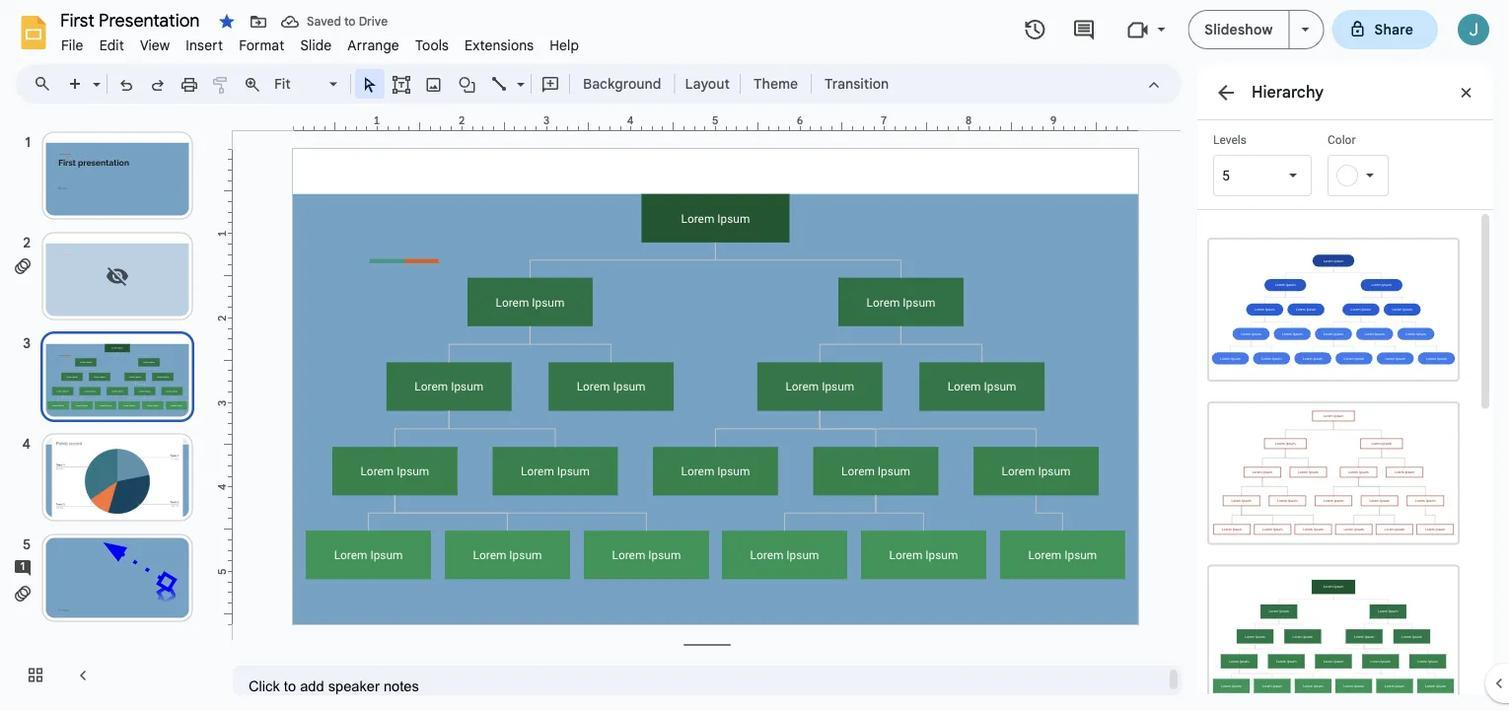 Task type: locate. For each thing, give the bounding box(es) containing it.
new slide with layout image
[[88, 71, 101, 78]]

transition
[[825, 75, 889, 92]]

menu bar containing file
[[53, 26, 587, 58]]

saved to drive button
[[276, 8, 393, 36]]

Team hierarchy with five levels with outline on rectangles. Accent color: #db4437, close to light red berry 1. radio
[[1198, 391, 1470, 555]]

arrange
[[348, 37, 399, 54]]

hierarchy application
[[0, 0, 1509, 711]]

hierarchy
[[1252, 82, 1324, 102]]

share button
[[1332, 10, 1438, 49]]

help menu item
[[542, 34, 587, 57]]

menu bar
[[53, 26, 587, 58]]

shape image
[[456, 70, 479, 98]]

extensions
[[465, 37, 534, 54]]

file menu item
[[53, 34, 91, 57]]

format
[[239, 37, 285, 54]]

option group
[[1198, 210, 1478, 711]]

levels list box
[[1213, 132, 1312, 196]]

Zoom text field
[[271, 70, 327, 98]]

to
[[344, 14, 356, 29]]

menu bar inside menu bar banner
[[53, 26, 587, 58]]

share
[[1375, 21, 1414, 38]]

color
[[1328, 133, 1356, 147]]

Star checkbox
[[213, 8, 241, 36]]

navigation
[[0, 111, 217, 711]]

layout
[[685, 75, 730, 92]]

theme button
[[745, 69, 807, 99]]

5
[[1222, 167, 1230, 184]]

navigation inside hierarchy application
[[0, 111, 217, 711]]

slide
[[300, 37, 332, 54]]

option group inside hierarchy section
[[1198, 210, 1478, 711]]



Task type: describe. For each thing, give the bounding box(es) containing it.
Team hierarchy with five levels with rounded rectangles. Accent color: #4285f4, close to cornflower blue. radio
[[1198, 228, 1470, 391]]

insert
[[186, 37, 223, 54]]

color button
[[1328, 132, 1427, 196]]

theme
[[754, 75, 798, 92]]

view menu item
[[132, 34, 178, 57]]

menu bar banner
[[0, 0, 1509, 711]]

insert menu item
[[178, 34, 231, 57]]

main toolbar
[[58, 69, 899, 99]]

background
[[583, 75, 661, 92]]

saved
[[307, 14, 341, 29]]

arrange menu item
[[340, 34, 407, 57]]

view
[[140, 37, 170, 54]]

edit
[[99, 37, 124, 54]]

saved to drive
[[307, 14, 388, 29]]

file
[[61, 37, 84, 54]]

presentation options image
[[1302, 28, 1310, 32]]

Rename text field
[[53, 8, 211, 32]]

slide menu item
[[292, 34, 340, 57]]

tools menu item
[[407, 34, 457, 57]]

slideshow
[[1205, 21, 1273, 38]]

insert image image
[[423, 70, 445, 98]]

extensions menu item
[[457, 34, 542, 57]]

edit menu item
[[91, 34, 132, 57]]

background button
[[574, 69, 670, 99]]

Zoom field
[[268, 70, 346, 99]]

Team hierarchy with five levels with rectangles. Accent color: #0f9d58, close to green 11. radio
[[1198, 555, 1470, 711]]

levels
[[1213, 133, 1247, 147]]

format menu item
[[231, 34, 292, 57]]

Menus field
[[25, 70, 68, 98]]

hierarchy section
[[1198, 64, 1494, 711]]

transition button
[[816, 69, 898, 99]]

layout button
[[679, 69, 736, 99]]

slideshow button
[[1188, 10, 1290, 49]]

help
[[550, 37, 579, 54]]

tools
[[415, 37, 449, 54]]

drive
[[359, 14, 388, 29]]



Task type: vqa. For each thing, say whether or not it's contained in the screenshot.
the Extensions menu item
yes



